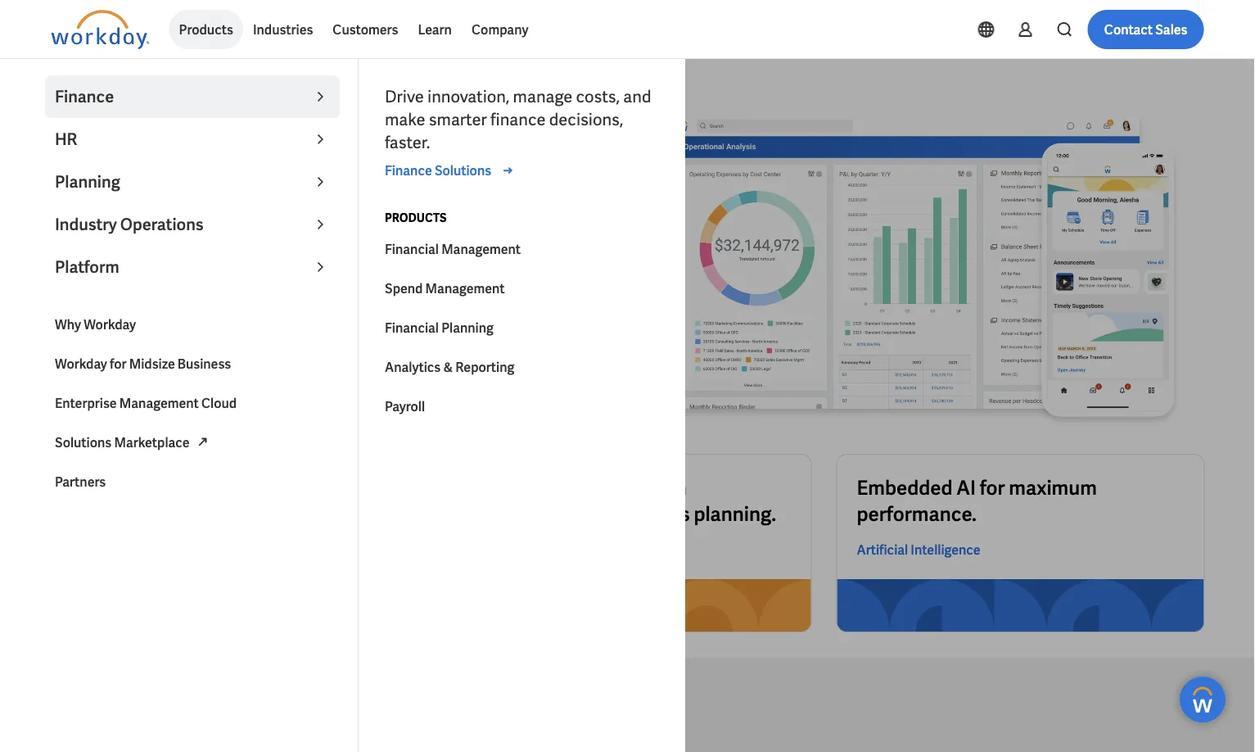 Task type: vqa. For each thing, say whether or not it's contained in the screenshot.
Stock.
no



Task type: locate. For each thing, give the bounding box(es) containing it.
finance inside dropdown button
[[55, 86, 114, 107]]

cloud
[[201, 394, 237, 412]]

1 vertical spatial solutions
[[55, 434, 112, 451]]

1 vertical spatial and
[[181, 501, 215, 526]]

artificial intelligence link
[[857, 540, 981, 560]]

financial planning link
[[375, 308, 670, 347]]

products
[[385, 211, 447, 225]]

1 financial from the top
[[385, 240, 439, 258]]

platform
[[55, 256, 119, 278]]

1 vertical spatial financial
[[385, 319, 439, 336]]

&
[[444, 358, 453, 376]]

1 vertical spatial finance
[[385, 162, 432, 179]]

0 horizontal spatial finance
[[55, 86, 114, 107]]

1 vertical spatial management
[[426, 280, 505, 297]]

finance
[[491, 109, 546, 130]]

platform button
[[45, 246, 340, 288]]

analytics
[[385, 358, 441, 376]]

and right costs,
[[624, 86, 652, 107]]

management for enterprise
[[119, 394, 199, 412]]

0 horizontal spatial planning
[[55, 171, 120, 193]]

applications
[[189, 475, 300, 500]]

products
[[179, 21, 233, 38]]

why workday link
[[45, 305, 340, 344]]

intelligence
[[911, 541, 981, 558]]

financial
[[385, 240, 439, 258], [385, 319, 439, 336]]

go to the homepage image
[[51, 10, 150, 49]]

with
[[648, 475, 687, 500]]

1 horizontal spatial and
[[624, 86, 652, 107]]

planning up plan
[[55, 171, 120, 193]]

finance
[[55, 86, 114, 107], [385, 162, 432, 179]]

0 horizontal spatial and
[[181, 501, 215, 526]]

sales
[[1156, 21, 1188, 38]]

financial inside "financial management" link
[[385, 240, 439, 258]]

midsize
[[129, 355, 175, 372]]

you
[[367, 266, 394, 287]]

innovation,
[[428, 86, 510, 107]]

management up the company-
[[442, 240, 521, 258]]

planning button
[[45, 161, 340, 203]]

2 horizontal spatial for
[[980, 475, 1006, 500]]

decisions,
[[550, 109, 624, 130]]

finance for finance solutions
[[385, 162, 432, 179]]

0 vertical spatial finance
[[55, 86, 114, 107]]

financial up 'analytics'
[[385, 319, 439, 336]]

solutions inside solutions marketplace link
[[55, 434, 112, 451]]

contact sales link
[[1089, 10, 1205, 49]]

payroll
[[385, 398, 425, 415]]

0 horizontal spatial solutions
[[55, 434, 112, 451]]

for
[[110, 355, 127, 372], [303, 475, 329, 500], [980, 475, 1006, 500]]

1 horizontal spatial for
[[303, 475, 329, 500]]

0 vertical spatial planning
[[55, 171, 120, 193]]

learn
[[418, 21, 452, 38]]

analytics & reporting
[[385, 358, 515, 376]]

for right the applications
[[303, 475, 329, 500]]

spend management link
[[375, 269, 670, 308]]

0 vertical spatial and
[[624, 86, 652, 107]]

2 vertical spatial management
[[119, 394, 199, 412]]

company
[[472, 21, 529, 38]]

and
[[624, 86, 652, 107], [181, 501, 215, 526]]

solutions
[[435, 162, 492, 179], [55, 434, 112, 451]]

industry operations
[[55, 214, 204, 235]]

for right ai
[[980, 475, 1006, 500]]

enterprise
[[55, 394, 117, 412]]

finance down faster.
[[385, 162, 432, 179]]

financial up plan
[[385, 240, 439, 258]]

workday for midsize business
[[55, 355, 231, 372]]

finance solutions
[[385, 162, 492, 179]]

never
[[208, 197, 309, 248]]

0 vertical spatial financial
[[385, 240, 439, 258]]

payroll link
[[375, 387, 670, 426]]

spend management
[[385, 280, 505, 297]]

performance.
[[857, 501, 977, 526]]

0 vertical spatial management
[[442, 240, 521, 258]]

(3:59)
[[164, 312, 198, 329]]

contact
[[1105, 21, 1154, 38]]

best-in-class applications for finance, hr, and more.
[[71, 475, 329, 526]]

for left midsize at the left top
[[110, 355, 127, 372]]

planning left "helps"
[[255, 266, 320, 287]]

view
[[94, 312, 123, 329]]

move
[[464, 475, 514, 500]]

opens in a new tab image
[[193, 432, 213, 452]]

1 horizontal spatial solutions
[[435, 162, 492, 179]]

more.
[[218, 501, 269, 526]]

finance up hr
[[55, 86, 114, 107]]

adaptive
[[185, 266, 251, 287]]

planning up the reporting
[[442, 319, 494, 336]]

solutions down the smarter
[[435, 162, 492, 179]]

how
[[83, 266, 114, 287]]

partners link
[[45, 462, 340, 501]]

financial inside financial planning link
[[385, 319, 439, 336]]

management down financial management
[[426, 280, 505, 297]]

move forward faster with collaborative, continuous planning.
[[464, 475, 777, 526]]

management down midsize at the left top
[[119, 394, 199, 412]]

industries button
[[243, 10, 323, 49]]

workday for midsize business link
[[45, 344, 340, 383]]

1 vertical spatial workday
[[84, 316, 136, 333]]

and inside drive innovation, manage costs, and make smarter finance decisions, faster.
[[624, 86, 652, 107]]

best-
[[71, 475, 117, 500]]

smarter
[[429, 109, 487, 130]]

reporting
[[456, 358, 515, 376]]

drive innovation, manage costs, and make smarter finance decisions, faster.
[[385, 86, 652, 153]]

finance button
[[45, 75, 340, 118]]

2 horizontal spatial planning
[[442, 319, 494, 336]]

2 financial from the top
[[385, 319, 439, 336]]

and right hr,
[[181, 501, 215, 526]]

1 horizontal spatial finance
[[385, 162, 432, 179]]

for inside best-in-class applications for finance, hr, and more.
[[303, 475, 329, 500]]

workday
[[117, 266, 181, 287], [84, 316, 136, 333], [55, 355, 107, 372]]

0 vertical spatial solutions
[[435, 162, 492, 179]]

solutions down enterprise on the bottom left of the page
[[55, 434, 112, 451]]

1 horizontal spatial planning
[[255, 266, 320, 287]]



Task type: describe. For each thing, give the bounding box(es) containing it.
2 vertical spatial workday
[[55, 355, 107, 372]]

learn button
[[408, 10, 462, 49]]

industry operations button
[[45, 203, 340, 246]]

embedded
[[857, 475, 953, 500]]

planning.
[[694, 501, 777, 526]]

faster
[[591, 475, 644, 500]]

plan
[[397, 266, 430, 287]]

finance,
[[71, 501, 142, 526]]

hr button
[[45, 118, 340, 161]]

why workday
[[55, 316, 136, 333]]

desktop view of financial management operational analysis dashboard showing operating expenses by cost center and mobile view of human capital management home screen showing suggested tasks and announcements. image
[[641, 111, 1205, 429]]

before.
[[316, 197, 441, 248]]

wide.
[[506, 266, 544, 287]]

and inside best-in-class applications for finance, hr, and more.
[[181, 501, 215, 526]]

company-
[[433, 266, 506, 287]]

financial for financial management
[[385, 240, 439, 258]]

solutions marketplace link
[[45, 423, 340, 462]]

maximum
[[1010, 475, 1098, 500]]

class
[[140, 475, 185, 500]]

financial for financial planning
[[385, 319, 439, 336]]

0 vertical spatial workday
[[117, 266, 181, 287]]

see how workday adaptive planning helps you plan company-wide.
[[51, 266, 544, 287]]

solutions marketplace
[[55, 434, 190, 451]]

forward
[[518, 475, 588, 500]]

company button
[[462, 10, 539, 49]]

financial management
[[385, 240, 521, 258]]

collaborative,
[[464, 501, 585, 526]]

planning inside dropdown button
[[55, 171, 120, 193]]

operations
[[120, 214, 204, 235]]

drive
[[385, 86, 424, 107]]

0 horizontal spatial for
[[110, 355, 127, 372]]

finance solutions link
[[385, 161, 518, 180]]

artificial
[[857, 541, 909, 558]]

continuous
[[589, 501, 690, 526]]

in-
[[117, 475, 140, 500]]

like
[[138, 197, 200, 248]]

ai
[[957, 475, 976, 500]]

customers button
[[323, 10, 408, 49]]

costs,
[[576, 86, 620, 107]]

for inside embedded ai for maximum performance.
[[980, 475, 1006, 500]]

finance for finance
[[55, 86, 114, 107]]

why
[[55, 316, 81, 333]]

business
[[178, 355, 231, 372]]

artificial intelligence
[[857, 541, 981, 558]]

solutions inside the finance solutions link
[[435, 162, 492, 179]]

management for financial
[[442, 240, 521, 258]]

financial management link
[[375, 229, 670, 269]]

plan
[[51, 197, 130, 248]]

partners
[[55, 473, 106, 490]]

marketplace
[[114, 434, 190, 451]]

management for spend
[[426, 280, 505, 297]]

view demo (3:59) link
[[51, 301, 214, 340]]

industries
[[253, 21, 313, 38]]

customers
[[333, 21, 398, 38]]

hr
[[55, 129, 77, 150]]

helps
[[323, 266, 364, 287]]

view demo (3:59)
[[94, 312, 198, 329]]

products button
[[169, 10, 243, 49]]

spend
[[385, 280, 423, 297]]

enterprise management cloud
[[55, 394, 237, 412]]

plan like never before.
[[51, 197, 441, 248]]

analytics & reporting link
[[375, 347, 670, 387]]

demo
[[125, 312, 161, 329]]

enterprise management cloud link
[[45, 383, 340, 423]]

manage
[[513, 86, 573, 107]]

see
[[51, 266, 79, 287]]

2 vertical spatial planning
[[442, 319, 494, 336]]

faster.
[[385, 132, 430, 153]]

make
[[385, 109, 426, 130]]

1 vertical spatial planning
[[255, 266, 320, 287]]

industry
[[55, 214, 117, 235]]

embedded ai for maximum performance.
[[857, 475, 1098, 526]]



